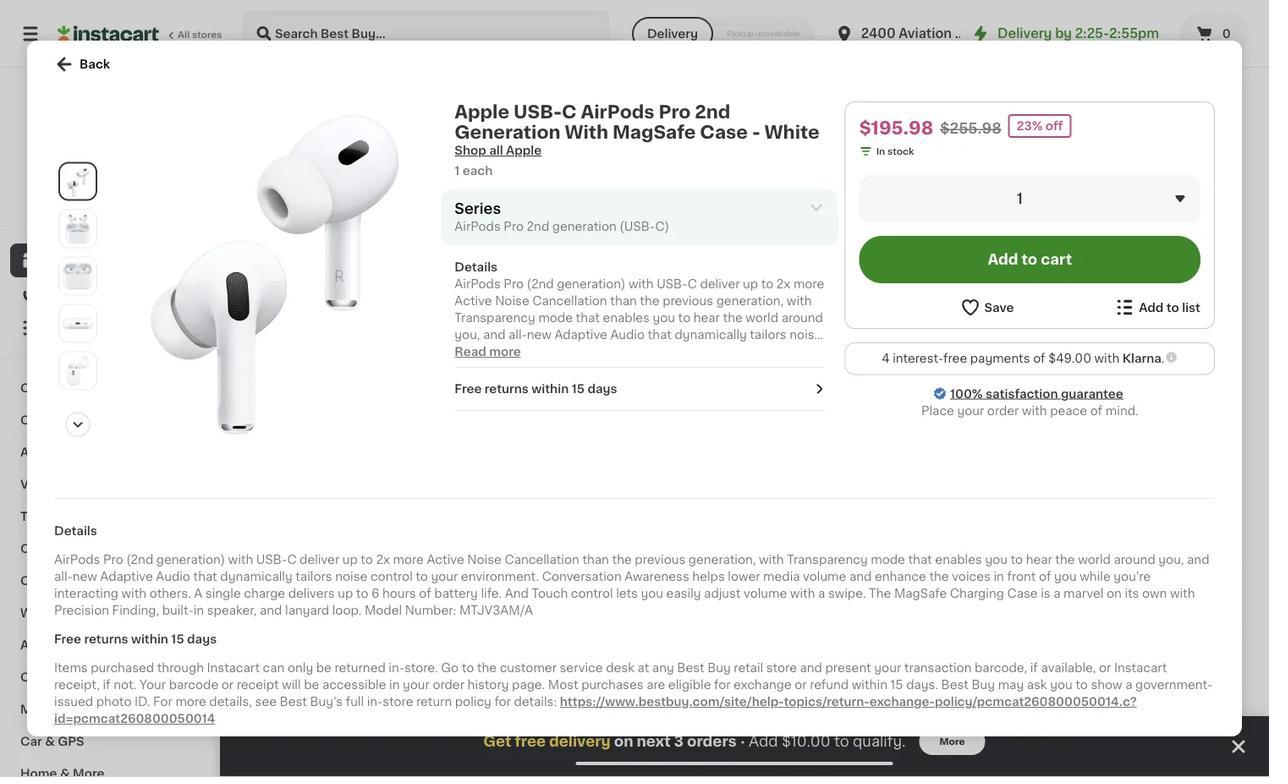 Task type: describe. For each thing, give the bounding box(es) containing it.
1 vertical spatial within
[[131, 634, 168, 646]]

switch inside 65 super mario bros. wonder - nintendo switch
[[254, 705, 294, 717]]

series
[[455, 202, 501, 216]]

with down accessories
[[121, 588, 147, 600]]

buy left "retail"
[[708, 663, 731, 674]]

apple airpods with charging case airpods 2nd generation, 4 total options
[[586, 333, 734, 389]]

0 horizontal spatial or
[[222, 680, 234, 691]]

1 horizontal spatial a
[[1054, 588, 1061, 600]]

c up sync
[[531, 671, 540, 683]]

100% satisfaction guarantee button
[[26, 200, 189, 217]]

noise
[[335, 571, 368, 583]]

pro inside apple usb‑c airpods pro 2nd generation with magsafe case - white shop all apple 1 each
[[659, 103, 691, 121]]

white inside apple 240w usb-c charge cable - white 2 m
[[844, 350, 879, 361]]

charging inside apple airpods with charging case airpods 2nd generation, 4 total options
[[586, 350, 640, 361]]

to up front
[[1011, 554, 1023, 566]]

watch
[[1083, 705, 1121, 717]]

$ for 95
[[589, 311, 595, 320]]

case inside airpods pro (2nd generation) with usb-c deliver up to 2x more active noise cancellation than the previous generation, with transparency mode that enables you to hear the world around you, and all-new adaptive audio that dynamically tailors noise control to your environment. conversation awareness helps lower media volume and enhance the voices in front of you while you're interacting with others. a single charge delivers up to 6 hours of battery life. and touch control lets you easily adjust volume with a swipe. the magsafe charging case is a marvel on its own with precision finding, built-in speaker, and lanyard loop. model number: mtjv3am/a
[[1008, 588, 1038, 600]]

generation
[[455, 123, 561, 141]]

details,
[[209, 696, 252, 708]]

cables & chargers
[[20, 415, 135, 427]]

finding,
[[112, 605, 159, 617]]

to inside button
[[1022, 253, 1038, 267]]

most
[[548, 680, 579, 691]]

case inside apple airpods with charging case airpods 2nd generation, 4 total options
[[643, 350, 674, 361]]

transparency
[[787, 554, 868, 566]]

2 horizontal spatial 2
[[970, 383, 976, 392]]

mode
[[871, 554, 906, 566]]

the right hear
[[1056, 554, 1075, 566]]

1 horizontal spatial for
[[714, 680, 731, 691]]

product group containing 19
[[254, 149, 406, 364]]

of left mind.
[[1091, 405, 1103, 417]]

precision
[[54, 605, 109, 617]]

magsafe inside airpods pro (2nd generation) with usb-c deliver up to 2x more active noise cancellation than the previous generation, with transparency mode that enables you to hear the world around you, and all-new adaptive audio that dynamically tailors noise control to your environment. conversation awareness helps lower media volume and enhance the voices in front of you while you're interacting with others. a single charge delivers up to 6 hours of battery life. and touch control lets you easily adjust volume with a swipe. the magsafe charging case is a marvel on its own with precision finding, built-in speaker, and lanyard loop. model number: mtjv3am/a
[[895, 588, 947, 600]]

0 vertical spatial be
[[316, 663, 332, 674]]

6 inside amazon 4k maximum, streaming device, wi-fi 6 & alexa voice remote fire tv stick
[[917, 366, 925, 378]]

1 vertical spatial be
[[304, 680, 319, 691]]

100% inside view pricing policy 100% satisfaction guarantee
[[43, 205, 69, 215]]

usb- up &-
[[500, 671, 531, 683]]

1 horizontal spatial store
[[767, 663, 797, 674]]

western
[[917, 671, 967, 683]]

$10.00
[[782, 735, 831, 749]]

apple for airpods
[[586, 333, 620, 344]]

read more button
[[455, 344, 521, 361]]

usb- for pro
[[256, 554, 287, 566]]

back
[[80, 58, 110, 70]]

add inside treatment tracker modal dialog
[[749, 735, 778, 749]]

place
[[922, 405, 955, 417]]

of up is
[[1039, 571, 1052, 583]]

0 vertical spatial that
[[909, 554, 933, 566]]

1 vertical spatial shop
[[47, 255, 79, 267]]

0 vertical spatial free
[[944, 353, 968, 365]]

2 98 from the left
[[953, 311, 966, 320]]

your down store.
[[403, 680, 430, 691]]

main content containing best sellers
[[220, 68, 1270, 778]]

new
[[73, 571, 97, 583]]

exchange
[[734, 680, 792, 691]]

1 horizontal spatial or
[[795, 680, 807, 691]]

$14.99
[[471, 654, 510, 666]]

$ 19 apple white 20w usb-c power adapter
[[254, 310, 400, 361]]

&-
[[512, 688, 527, 700]]

$30.98 original price: $55.98 element
[[917, 308, 1070, 330]]

generation, inside apple airpods with charging case airpods 2nd generation, 4 total options
[[646, 366, 701, 375]]

to right go
[[462, 663, 474, 674]]

with down media
[[790, 588, 815, 600]]

to down available,
[[1076, 680, 1088, 691]]

lightning inside apple usb type c-to- lightning charging cable - white - 3.3' 3.3', 2 total options
[[420, 350, 476, 361]]

add to cart
[[988, 253, 1073, 267]]

apple for each
[[1083, 333, 1118, 344]]

usb- for 19
[[360, 333, 391, 344]]

4 inside apple airpods with charging case airpods 2nd generation, 4 total options
[[703, 366, 709, 375]]

1 horizontal spatial free
[[455, 383, 482, 395]]

policy inside items purchased through instacart can only be returned in-store. go to the customer service desk at any best buy retail store and present your transaction barcode, if available, or instacart receipt, if not. your barcode or receipt will be accessible in your order history page. most purchases are eligible for exchange or refund within 15 days. best buy may ask you to show a government- issued photo id. for more details, see best buy's full in-store return policy for details:
[[455, 696, 492, 708]]

buy left it
[[47, 289, 71, 300]]

cable inside insignia 60w usb-c to usb-c charge-&-sync braided cable - black
[[469, 705, 504, 717]]

satisfaction inside view pricing policy 100% satisfaction guarantee
[[71, 205, 128, 215]]

1 vertical spatial pink/neon
[[780, 722, 830, 731]]

2 horizontal spatial or
[[1100, 663, 1112, 674]]

charge
[[752, 350, 795, 361]]

to inside treatment tracker modal dialog
[[835, 735, 849, 749]]

with inside apple airpods with charging case airpods 2nd generation, 4 total options
[[673, 333, 700, 344]]

0 horizontal spatial store
[[383, 696, 413, 708]]

delivery by 2:25-2:55pm
[[998, 28, 1160, 40]]

buy down barcode,
[[972, 680, 995, 691]]

and inside items purchased through instacart can only be returned in-store. go to the customer service desk at any best buy retail store and present your transaction barcode, if available, or instacart receipt, if not. your barcode or receipt will be accessible in your order history page. most purchases are eligible for exchange or refund within 15 days. best buy may ask you to show a government- issued photo id. for more details, see best buy's full in-store return policy for details:
[[800, 663, 823, 674]]

service type group
[[632, 17, 814, 51]]

0 horizontal spatial 4k
[[917, 383, 931, 392]]

2nd inside series airpods pro 2nd generation (usb‑c)
[[527, 221, 550, 233]]

best buy logo image
[[71, 88, 145, 163]]

- inside apple aluminum case with sports loop for gps watch se - starlight adjustable, sport loop, gps, starlight, 40mm, 7 total options
[[1143, 705, 1148, 717]]

cable inside apple 240w usb-c charge cable - white 2 m
[[798, 350, 833, 361]]

issued
[[54, 696, 93, 708]]

conversation
[[542, 571, 622, 583]]

others.
[[150, 588, 191, 600]]

2 horizontal spatial 4
[[882, 353, 890, 365]]

total inside apple airpods with charging case airpods 2nd generation, 4 total options
[[712, 366, 734, 375]]

& for video
[[71, 672, 81, 684]]

black inside insignia 60w usb-c to usb-c charge-&-sync braided cable - black
[[515, 705, 548, 717]]

product group containing 29
[[752, 149, 904, 377]]

$ for 19
[[257, 311, 264, 320]]

remote
[[1013, 366, 1060, 378]]

0 horizontal spatial that
[[193, 571, 217, 583]]

(usb‑c)
[[620, 221, 670, 233]]

order inside items purchased through instacart can only be returned in-store. go to the customer service desk at any best buy retail store and present your transaction barcode, if available, or instacart receipt, if not. your barcode or receipt will be accessible in your order history page. most purchases are eligible for exchange or refund within 15 days. best buy may ask you to show a government- issued photo id. for more details, see best buy's full in-store return policy for details:
[[433, 680, 465, 691]]

apple for cable
[[752, 333, 786, 344]]

options inside apple usb type c-to- lightning charging cable - white - 3.3' 3.3', 2 total options
[[474, 383, 510, 392]]

options down remote
[[1002, 383, 1039, 392]]

magsafe inside apple usb‑c airpods pro 2nd generation with magsafe case - white shop all apple 1 each
[[613, 123, 696, 141]]

$19.99
[[1134, 316, 1174, 328]]

to inside insignia 60w usb-c to usb-c charge-&-sync braided cable - black
[[543, 671, 556, 683]]

of up number:
[[419, 588, 431, 600]]

guarantee inside view pricing policy 100% satisfaction guarantee
[[130, 205, 179, 215]]

policy/pcmcat260800050014.c?
[[935, 696, 1137, 708]]

65 super mario bros. wonder - nintendo switch
[[254, 649, 367, 717]]

lanyard
[[285, 605, 329, 617]]

appliances link
[[10, 630, 206, 662]]

the down enables
[[930, 571, 949, 583]]

best left sellers
[[254, 96, 297, 114]]

2:55pm
[[1110, 28, 1160, 40]]

0 horizontal spatial control
[[371, 571, 413, 583]]

85 for 85
[[595, 649, 619, 667]]

view for pricing
[[57, 188, 80, 198]]

0 vertical spatial days
[[588, 383, 617, 395]]

0 vertical spatial free returns within 15 days
[[455, 383, 617, 395]]

23%
[[1017, 120, 1043, 132]]

policy inside view pricing policy 100% satisfaction guarantee
[[119, 188, 148, 198]]

0 horizontal spatial returns
[[84, 634, 128, 646]]

6 inside airpods pro (2nd generation) with usb-c deliver up to 2x more active noise cancellation than the previous generation, with transparency mode that enables you to hear the world around you, and all-new adaptive audio that dynamically tailors noise control to your environment. conversation awareness helps lower media volume and enhance the voices in front of you while you're interacting with others. a single charge delivers up to 6 hours of battery life. and touch control lets you easily adjust volume with a swipe. the magsafe charging case is a marvel on its own with precision finding, built-in speaker, and lanyard loop. model number: mtjv3am/a
[[372, 588, 379, 600]]

85 nintendo switch joy- con (l)/(r), neon pink/neon green neon pink/neon green, 4 total options
[[752, 649, 898, 744]]

0 horizontal spatial in-
[[367, 696, 383, 708]]

$49.00
[[1049, 353, 1092, 365]]

camera
[[20, 672, 68, 684]]

1 horizontal spatial guarantee
[[1061, 388, 1124, 400]]

white inside apple usb‑c airpods pro 2nd generation with magsafe case - white shop all apple 1 each
[[765, 123, 820, 141]]

amazon 4k maximum, streaming device, wi-fi 6 & alexa voice remote fire tv stick
[[917, 333, 1060, 395]]

a inside items purchased through instacart can only be returned in-store. go to the customer service desk at any best buy retail store and present your transaction barcode, if available, or instacart receipt, if not. your barcode or receipt will be accessible in your order history page. most purchases are eligible for exchange or refund within 15 days. best buy may ask you to show a government- issued photo id. for more details, see best buy's full in-store return policy for details:
[[1126, 680, 1133, 691]]

total down voice
[[978, 383, 1000, 392]]

and
[[505, 588, 529, 600]]

2 instacart from the left
[[1115, 663, 1168, 674]]

previous
[[635, 554, 686, 566]]

add to list
[[1139, 302, 1201, 314]]

streaming
[[917, 350, 979, 361]]

office
[[20, 543, 59, 555]]

1 horizontal spatial satisfaction
[[986, 388, 1058, 400]]

1 enlarge headphones apple usb‑c airpods pro 2nd generation with magsafe case - white unknown (opens in a new tab) image from the top
[[63, 214, 93, 244]]

audio link
[[10, 437, 206, 469]]

4 inside 85 nintendo switch joy- con (l)/(r), neon pink/neon green neon pink/neon green, 4 total options
[[867, 722, 873, 731]]

0 horizontal spatial audio
[[20, 447, 56, 459]]

options inside apple airpods with charging case airpods 2nd generation, 4 total options
[[586, 380, 622, 389]]

world
[[1078, 554, 1111, 566]]

you up voices
[[986, 554, 1008, 566]]

- inside 65 western digital easystore 1tb external usb 3.0 portable drive - black
[[1055, 705, 1061, 717]]

pro inside airpods pro (2nd generation) with usb-c deliver up to 2x more active noise cancellation than the previous generation, with transparency mode that enables you to hear the world around you, and all-new adaptive audio that dynamically tailors noise control to your environment. conversation awareness helps lower media volume and enhance the voices in front of you while you're interacting with others. a single charge delivers up to 6 hours of battery life. and touch control lets you easily adjust volume with a swipe. the magsafe charging case is a marvel on its own with precision finding, built-in speaker, and lanyard loop. model number: mtjv3am/a
[[103, 554, 123, 566]]

movies & music
[[20, 704, 117, 716]]

with up media
[[759, 554, 784, 566]]

you up the marvel
[[1055, 571, 1077, 583]]

life.
[[481, 588, 502, 600]]

$254.99
[[1147, 654, 1197, 666]]

usb inside apple usb type c-to- lightning charging cable - white - 3.3' 3.3', 2 total options
[[458, 333, 483, 344]]

65 western digital easystore 1tb external usb 3.0 portable drive - black
[[917, 649, 1061, 734]]

tailors
[[296, 571, 332, 583]]

view all (30+)
[[1041, 99, 1122, 111]]

airpods inside apple airpods with charging case airpods 2nd generation, 4 total options
[[623, 333, 670, 344]]

gps inside apple aluminum case with sports loop for gps watch se - starlight adjustable, sport loop, gps, starlight, 40mm, 7 total options
[[1209, 688, 1235, 700]]

you down awareness
[[641, 588, 664, 600]]

apple usb‑c airpods pro 2nd generation with magsafe case - white shop all apple 1 each
[[455, 103, 820, 177]]

usb- inside apple 240w usb-c charge cable - white 2 m
[[827, 333, 858, 344]]

audio inside airpods pro (2nd generation) with usb-c deliver up to 2x more active noise cancellation than the previous generation, with transparency mode that enables you to hear the world around you, and all-new adaptive audio that dynamically tailors noise control to your environment. conversation awareness helps lower media volume and enhance the voices in front of you while you're interacting with others. a single charge delivers up to 6 hours of battery life. and touch control lets you easily adjust volume with a swipe. the magsafe charging case is a marvel on its own with precision finding, built-in speaker, and lanyard loop. model number: mtjv3am/a
[[156, 571, 190, 583]]

1 vertical spatial in
[[194, 605, 204, 617]]

total inside 85 nintendo switch joy- con (l)/(r), neon pink/neon green neon pink/neon green, 4 total options
[[876, 722, 898, 731]]

0 horizontal spatial details
[[54, 525, 97, 537]]

0 horizontal spatial video
[[20, 479, 55, 491]]

usb inside 65 western digital easystore 1tb external usb 3.0 portable drive - black
[[917, 705, 943, 717]]

enables
[[936, 554, 983, 566]]

more inside airpods pro (2nd generation) with usb-c deliver up to 2x more active noise cancellation than the previous generation, with transparency mode that enables you to hear the world around you, and all-new adaptive audio that dynamically tailors noise control to your environment. conversation awareness helps lower media volume and enhance the voices in front of you while you're interacting with others. a single charge delivers up to 6 hours of battery life. and touch control lets you easily adjust volume with a swipe. the magsafe charging case is a marvel on its own with precision finding, built-in speaker, and lanyard loop. model number: mtjv3am/a
[[393, 554, 424, 566]]

your inside airpods pro (2nd generation) with usb-c deliver up to 2x more active noise cancellation than the previous generation, with transparency mode that enables you to hear the world around you, and all-new adaptive audio that dynamically tailors noise control to your environment. conversation awareness helps lower media volume and enhance the voices in front of you while you're interacting with others. a single charge delivers up to 6 hours of battery life. and touch control lets you easily adjust volume with a swipe. the magsafe charging case is a marvel on its own with precision finding, built-in speaker, and lanyard loop. model number: mtjv3am/a
[[431, 571, 458, 583]]

details button
[[455, 259, 825, 276]]

2:25-
[[1075, 28, 1110, 40]]

2nd inside apple usb‑c airpods pro 2nd generation with magsafe case - white shop all apple 1 each
[[695, 103, 731, 121]]

model
[[365, 605, 402, 617]]

nintendo inside 65 super mario bros. wonder - nintendo switch
[[312, 688, 367, 700]]

all inside apple usb‑c airpods pro 2nd generation with magsafe case - white shop all apple 1 each
[[489, 145, 503, 157]]

0 horizontal spatial free returns within 15 days
[[54, 634, 217, 646]]

barcode
[[169, 680, 219, 691]]

buy's
[[310, 696, 343, 708]]

$16.99 original price: $19.99 element
[[1083, 308, 1236, 330]]

and down "charge"
[[260, 605, 282, 617]]

- inside apple 240w usb-c charge cable - white 2 m
[[836, 350, 841, 361]]

drive
[[1021, 705, 1052, 717]]

delivery for delivery by 2:25-2:55pm
[[998, 28, 1052, 40]]

nintendo inside 85 nintendo switch joy- con (l)/(r), neon pink/neon green neon pink/neon green, 4 total options
[[752, 671, 807, 683]]

best up eligible
[[677, 663, 705, 674]]

in inside items purchased through instacart can only be returned in-store. go to the customer service desk at any best buy retail store and present your transaction barcode, if available, or instacart receipt, if not. your barcode or receipt will be accessible in your order history page. most purchases are eligible for exchange or refund within 15 days. best buy may ask you to show a government- issued photo id. for more details, see best buy's full in-store return policy for details:
[[389, 680, 400, 691]]

to left 2x
[[361, 554, 373, 566]]

the inside items purchased through instacart can only be returned in-store. go to the customer service desk at any best buy retail store and present your transaction barcode, if available, or instacart receipt, if not. your barcode or receipt will be accessible in your order history page. most purchases are eligible for exchange or refund within 15 days. best buy may ask you to show a government- issued photo id. for more details, see best buy's full in-store return policy for details:
[[477, 663, 497, 674]]

0 horizontal spatial if
[[103, 680, 111, 691]]

1 instacart from the left
[[207, 663, 260, 674]]

all stores
[[178, 30, 222, 39]]

adapter
[[294, 350, 342, 361]]

peace
[[1050, 405, 1088, 417]]

0 vertical spatial order
[[988, 405, 1019, 417]]

awareness
[[625, 571, 690, 583]]

cancellation
[[505, 554, 580, 566]]

1 horizontal spatial video
[[84, 672, 119, 684]]

of up remote
[[1034, 353, 1046, 365]]

dr
[[955, 28, 971, 40]]

save
[[985, 302, 1014, 314]]

1 vertical spatial 100%
[[950, 388, 983, 400]]

0 vertical spatial neon
[[824, 688, 856, 700]]

apple for loop
[[1083, 671, 1118, 683]]

airpods pro (2nd generation) with usb-c deliver up to 2x more active noise cancellation than the previous generation, with transparency mode that enables you to hear the world around you, and all-new adaptive audio that dynamically tailors noise control to your environment. conversation awareness helps lower media volume and enhance the voices in front of you while you're interacting with others. a single charge delivers up to 6 hours of battery life. and touch control lets you easily adjust volume with a swipe. the magsafe charging case is a marvel on its own with precision finding, built-in speaker, and lanyard loop. model number: mtjv3am/a
[[54, 554, 1210, 617]]

with down 100% satisfaction guarantee link
[[1022, 405, 1047, 417]]

product group containing 194
[[1083, 488, 1236, 747]]

easily
[[667, 588, 701, 600]]

to-
[[533, 333, 551, 344]]

0 vertical spatial in-
[[389, 663, 405, 674]]

view pricing policy 100% satisfaction guarantee
[[43, 188, 179, 215]]

0 vertical spatial 15
[[572, 383, 585, 395]]

$13.99 original price: $14.99 element
[[420, 647, 572, 669]]

& for gps
[[45, 736, 55, 748]]

4 enlarge headphones apple usb‑c airpods pro 2nd generation with magsafe case - white unknown (opens in a new tab) image from the top
[[63, 356, 93, 386]]

black inside 65 western digital easystore 1tb external usb 3.0 portable drive - black
[[917, 722, 950, 734]]

pro inside series airpods pro 2nd generation (usb‑c)
[[504, 221, 524, 233]]

total inside apple usb type c-to- lightning charging cable - white - 3.3' 3.3', 2 total options
[[449, 383, 472, 392]]

the right than
[[612, 554, 632, 566]]

add to cart button
[[860, 236, 1201, 284]]

ask
[[1027, 680, 1047, 691]]

0 horizontal spatial a
[[819, 588, 826, 600]]

present
[[826, 663, 872, 674]]

1 vertical spatial volume
[[744, 588, 787, 600]]

1 inside apple usb‑c airpods pro 2nd generation with magsafe case - white shop all apple 1 each
[[455, 165, 460, 177]]

2 inside apple usb type c-to- lightning charging cable - white - 3.3' 3.3', 2 total options
[[441, 383, 447, 392]]

with up the dynamically
[[228, 554, 253, 566]]

best buy
[[80, 168, 135, 180]]

hd
[[674, 688, 693, 700]]

own
[[1143, 588, 1167, 600]]

lets
[[616, 588, 638, 600]]

0 vertical spatial pink/neon
[[752, 705, 814, 717]]

external
[[1004, 688, 1052, 700]]

mtjv3am/a
[[460, 605, 533, 617]]

in stock
[[877, 147, 915, 156]]

to down noise at left
[[356, 588, 369, 600]]

1 99 from the left
[[451, 311, 464, 320]]

- inside 65 super mario bros. wonder - nintendo switch
[[303, 688, 309, 700]]

1 horizontal spatial volume
[[803, 571, 847, 583]]

0 horizontal spatial free
[[54, 634, 81, 646]]

3 enlarge headphones apple usb‑c airpods pro 2nd generation with magsafe case - white unknown (opens in a new tab) image from the top
[[63, 309, 93, 339]]

1 vertical spatial up
[[338, 588, 353, 600]]

you're
[[1114, 571, 1151, 583]]

payments
[[971, 353, 1031, 365]]

with inside apple aluminum case with sports loop for gps watch se - starlight adjustable, sport loop, gps, starlight, 40mm, 7 total options
[[1083, 688, 1111, 700]]

0 horizontal spatial days
[[187, 634, 217, 646]]



Task type: locate. For each thing, give the bounding box(es) containing it.
delivery inside button
[[647, 28, 698, 40]]

$ up charge
[[755, 311, 761, 320]]

2nd right airpods
[[625, 366, 644, 375]]

product group
[[254, 149, 406, 364], [420, 149, 572, 394], [752, 149, 904, 377], [917, 149, 1070, 395], [1083, 149, 1236, 377], [254, 488, 406, 733], [420, 488, 572, 733], [586, 488, 738, 733], [752, 488, 904, 747], [917, 488, 1070, 734], [1083, 488, 1236, 747]]

3.3',
[[420, 383, 439, 392]]

add inside button
[[1139, 302, 1164, 314]]

0 horizontal spatial amazon
[[586, 671, 634, 683]]

3 99 from the left
[[1115, 311, 1128, 320]]

0 vertical spatial satisfaction
[[71, 205, 128, 215]]

lists link
[[10, 311, 206, 345]]

guarantee up peace
[[1061, 388, 1124, 400]]

satisfaction down pricing
[[71, 205, 128, 215]]

with
[[1095, 353, 1120, 365], [1022, 405, 1047, 417], [228, 554, 253, 566], [759, 554, 784, 566], [121, 588, 147, 600], [790, 588, 815, 600], [1170, 588, 1196, 600]]

battery
[[434, 588, 478, 600]]

1 up add to cart
[[1017, 192, 1023, 206]]

$194.99 original price: $254.99 element
[[1083, 647, 1236, 669]]

lightning down list
[[1176, 333, 1232, 344]]

2 horizontal spatial for
[[1189, 688, 1206, 700]]

$95.98 original price: $135.98 element
[[586, 308, 738, 330]]

& right car
[[45, 736, 55, 748]]

4k inside amazon 4k maximum, streaming device, wi-fi 6 & alexa voice remote fire tv stick
[[969, 333, 985, 344]]

6 up model
[[372, 588, 379, 600]]

each inside apple earpods, lightning connector 1 each
[[1090, 366, 1113, 375]]

0 horizontal spatial more
[[176, 696, 206, 708]]

$ inside $ 29 99
[[755, 311, 761, 320]]

black
[[515, 705, 548, 717], [917, 722, 950, 734]]

- inside apple usb‑c airpods pro 2nd generation with magsafe case - white shop all apple 1 each
[[752, 123, 761, 141]]

2 vertical spatial 15
[[891, 680, 904, 691]]

0 vertical spatial video
[[20, 479, 55, 491]]

85 up purchases at the bottom
[[595, 649, 619, 667]]

fire down octa-
[[649, 688, 671, 700]]

may
[[998, 680, 1024, 691]]

guarantee down view pricing policy link
[[130, 205, 179, 215]]

device,
[[982, 350, 1026, 361]]

stores
[[192, 30, 222, 39]]

white inside $ 19 apple white 20w usb-c power adapter
[[292, 333, 326, 344]]

1 vertical spatial 15
[[171, 634, 184, 646]]

video left games
[[20, 479, 55, 491]]

with left klarna
[[1095, 353, 1120, 365]]

free inside treatment tracker modal dialog
[[515, 735, 546, 749]]

1 horizontal spatial audio
[[156, 571, 190, 583]]

or left refund
[[795, 680, 807, 691]]

1 inside 1 field
[[1017, 192, 1023, 206]]

pro down the delivery button
[[659, 103, 691, 121]]

2 add button from the left
[[833, 154, 899, 185]]

product group containing 13
[[420, 488, 572, 733]]

up up noise at left
[[343, 554, 358, 566]]

wi-
[[1029, 350, 1049, 361]]

white inside apple usb type c-to- lightning charging cable - white - 3.3' 3.3', 2 total options
[[428, 366, 463, 378]]

1 vertical spatial store
[[383, 696, 413, 708]]

2 horizontal spatial in
[[994, 571, 1005, 583]]

& for home
[[39, 511, 49, 523]]

2 vertical spatial with
[[1083, 688, 1111, 700]]

a right show
[[1126, 680, 1133, 691]]

next
[[637, 735, 671, 749]]

best down transaction
[[942, 680, 969, 691]]

car & gps link
[[10, 726, 206, 758]]

gps inside 'link'
[[58, 736, 84, 748]]

& left 'tablets'
[[92, 383, 102, 394]]

https://www.bestbuy.com/site/help-
[[560, 696, 784, 708]]

0 vertical spatial usb
[[458, 333, 483, 344]]

show
[[1091, 680, 1123, 691]]

your up exchange-
[[875, 663, 902, 674]]

1 vertical spatial 4k
[[917, 383, 931, 392]]

view inside view pricing policy 100% satisfaction guarantee
[[57, 188, 80, 198]]

pink/neon
[[752, 705, 814, 717], [780, 722, 830, 731]]

•
[[740, 735, 746, 749]]

amazon inside amazon octa-core processor fire hd 10 tablet
[[586, 671, 634, 683]]

interacting
[[54, 588, 118, 600]]

amazon for 98
[[917, 333, 966, 344]]

customer
[[500, 663, 557, 674]]

apple inside apple airpods with charging case airpods 2nd generation, 4 total options
[[586, 333, 620, 344]]

octa-
[[637, 671, 671, 683]]

treatment tracker modal dialog
[[220, 717, 1270, 778]]

2 vertical spatial 4
[[867, 722, 873, 731]]

6 down interest-
[[917, 366, 925, 378]]

buy up view pricing policy link
[[111, 168, 135, 180]]

if up ask on the right bottom
[[1031, 663, 1038, 674]]

view up off
[[1041, 99, 1070, 111]]

1 up series
[[455, 165, 460, 177]]

3 add button from the left
[[999, 154, 1065, 185]]

0 horizontal spatial free
[[515, 735, 546, 749]]

2 inside apple 240w usb-c charge cable - white 2 m
[[752, 366, 757, 375]]

active
[[427, 554, 464, 566]]

1 vertical spatial magsafe
[[895, 588, 947, 600]]

charge-
[[463, 688, 512, 700]]

to down green,
[[835, 735, 849, 749]]

1 horizontal spatial in
[[389, 680, 400, 691]]

2nd inside apple airpods with charging case airpods 2nd generation, 4 total options
[[625, 366, 644, 375]]

for right the 10
[[714, 680, 731, 691]]

pricing
[[83, 188, 116, 198]]

aluminum
[[1121, 671, 1181, 683]]

2 $ from the left
[[589, 311, 595, 320]]

1 vertical spatial item carousel region
[[254, 427, 1236, 753]]

0 vertical spatial more
[[489, 346, 521, 358]]

95
[[595, 310, 619, 328]]

c inside $ 19 apple white 20w usb-c power adapter
[[391, 333, 400, 344]]

best inside best buy link
[[80, 168, 109, 180]]

in left front
[[994, 571, 1005, 583]]

within down to-
[[532, 383, 569, 395]]

apple down 95
[[586, 333, 620, 344]]

1 horizontal spatial 4k
[[969, 333, 985, 344]]

$ inside $ 95 98
[[589, 311, 595, 320]]

1 horizontal spatial delivery
[[998, 28, 1052, 40]]

$85.98 original price: $145.98 element
[[586, 647, 738, 669]]

power
[[254, 350, 291, 361]]

total down loop, in the bottom of the page
[[1173, 735, 1195, 744]]

4 interest-free payments of $49.00 with klarna .
[[882, 353, 1165, 365]]

2 item carousel region from the top
[[254, 427, 1236, 753]]

fire inside amazon 4k maximum, streaming device, wi-fi 6 & alexa voice remote fire tv stick
[[917, 383, 940, 395]]

0 horizontal spatial delivery
[[647, 28, 698, 40]]

85 for 85 nintendo switch joy- con (l)/(r), neon pink/neon green neon pink/neon green, 4 total options
[[761, 649, 785, 667]]

usb- for 60w
[[420, 688, 451, 700]]

0 vertical spatial pro
[[659, 103, 691, 121]]

klarna
[[1123, 353, 1162, 365]]

maximum,
[[988, 333, 1049, 344]]

more inside items purchased through instacart can only be returned in-store. go to the customer service desk at any best buy retail store and present your transaction barcode, if available, or instacart receipt, if not. your barcode or receipt will be accessible in your order history page. most purchases are eligible for exchange or refund within 15 days. best buy may ask you to show a government- issued photo id. for more details, see best buy's full in-store return policy for details:
[[176, 696, 206, 708]]

instacart logo image
[[58, 24, 159, 44]]

0 vertical spatial switch
[[810, 671, 850, 683]]

to up sync
[[543, 671, 556, 683]]

apple inside apple usb type c-to- lightning charging cable - white - 3.3' 3.3', 2 total options
[[420, 333, 455, 344]]

or up "details,"
[[222, 680, 234, 691]]

generation)
[[156, 554, 225, 566]]

view all (30+) button
[[1034, 88, 1141, 122]]

0 vertical spatial with
[[565, 123, 609, 141]]

1 horizontal spatial control
[[571, 588, 613, 600]]

100% satisfaction guarantee
[[950, 388, 1124, 400]]

fire inside amazon octa-core processor fire hd 10 tablet
[[649, 688, 671, 700]]

nintendo down bros.
[[312, 688, 367, 700]]

it
[[74, 289, 83, 300]]

policy up 100% satisfaction guarantee button at the left top
[[119, 188, 148, 198]]

within down present
[[852, 680, 888, 691]]

days down airpods
[[588, 383, 617, 395]]

read more
[[455, 346, 521, 358]]

1 add button from the left
[[336, 154, 401, 185]]

1
[[455, 165, 460, 177], [1017, 192, 1023, 206], [1083, 366, 1087, 375]]

total left m
[[712, 366, 734, 375]]

0 horizontal spatial shop
[[47, 255, 79, 267]]

bros.
[[329, 671, 359, 683]]

0 horizontal spatial usb
[[458, 333, 483, 344]]

with right the own
[[1170, 588, 1196, 600]]

pro up adaptive
[[103, 554, 123, 566]]

all inside view all (30+) popup button
[[1073, 99, 1087, 111]]

free
[[455, 383, 482, 395], [54, 634, 81, 646]]

options right the •
[[752, 735, 788, 744]]

1 horizontal spatial cable
[[536, 350, 571, 361]]

add button for amazon 4k maximum, streaming device, wi-fi 6 & alexa voice remote fire tv stick
[[999, 154, 1065, 185]]

0 horizontal spatial guarantee
[[130, 205, 179, 215]]

2nd down service type group
[[695, 103, 731, 121]]

usb up read
[[458, 333, 483, 344]]

wearables link
[[10, 598, 206, 630]]

camera & video link
[[10, 662, 206, 694]]

available,
[[1041, 663, 1096, 674]]

add button for apple 240w usb-c charge cable - white
[[833, 154, 899, 185]]

2 horizontal spatial pro
[[659, 103, 691, 121]]

c right 20w at left
[[391, 333, 400, 344]]

you,
[[1159, 554, 1185, 566]]

each up series
[[463, 165, 493, 177]]

0 vertical spatial 1
[[455, 165, 460, 177]]

0 horizontal spatial with
[[565, 123, 609, 141]]

with inside apple usb‑c airpods pro 2nd generation with magsafe case - white shop all apple 1 each
[[565, 123, 609, 141]]

case inside apple usb‑c airpods pro 2nd generation with magsafe case - white shop all apple 1 each
[[700, 123, 748, 141]]

mind.
[[1106, 405, 1139, 417]]

options inside 85 nintendo switch joy- con (l)/(r), neon pink/neon green neon pink/neon green, 4 total options
[[752, 735, 788, 744]]

gps,
[[1198, 722, 1221, 731]]

1 horizontal spatial nintendo
[[752, 671, 807, 683]]

item carousel region containing best sellers
[[254, 88, 1236, 413]]

in down a
[[194, 605, 204, 617]]

generation, inside airpods pro (2nd generation) with usb-c deliver up to 2x more active noise cancellation than the previous generation, with transparency mode that enables you to hear the world around you, and all-new adaptive audio that dynamically tailors noise control to your environment. conversation awareness helps lower media volume and enhance the voices in front of you while you're interacting with others. a single charge delivers up to 6 hours of battery life. and touch control lets you easily adjust volume with a swipe. the magsafe charging case is a marvel on its own with precision finding, built-in speaker, and lanyard loop. model number: mtjv3am/a
[[689, 554, 756, 566]]

apple for lightning
[[420, 333, 455, 344]]

0 horizontal spatial nintendo
[[312, 688, 367, 700]]

2 horizontal spatial 1
[[1083, 366, 1087, 375]]

1 horizontal spatial 2
[[752, 366, 757, 375]]

1 horizontal spatial free returns within 15 days
[[455, 383, 617, 395]]

4 up the qualify.
[[867, 722, 873, 731]]

1 horizontal spatial fire
[[917, 383, 940, 395]]

lightning inside apple earpods, lightning connector 1 each
[[1176, 333, 1232, 344]]

for right loop
[[1189, 688, 1206, 700]]

swipe.
[[829, 588, 866, 600]]

1 horizontal spatial if
[[1031, 663, 1038, 674]]

1 field
[[860, 175, 1201, 223]]

2 vertical spatial in
[[389, 680, 400, 691]]

total inside apple aluminum case with sports loop for gps watch se - starlight adjustable, sport loop, gps, starlight, 40mm, 7 total options
[[1173, 735, 1195, 744]]

1 vertical spatial neon
[[752, 722, 777, 731]]

enlarge headphones apple usb‑c airpods pro 2nd generation with magsafe case - white unknown (opens in a new tab) image
[[63, 214, 93, 244], [63, 261, 93, 292], [63, 309, 93, 339], [63, 356, 93, 386]]

1 vertical spatial more
[[393, 554, 424, 566]]

airpods up new at the left of the page
[[54, 554, 100, 566]]

that up 'enhance'
[[909, 554, 933, 566]]

at
[[638, 663, 649, 674]]

fire
[[917, 383, 940, 395], [649, 688, 671, 700]]

cable inside apple usb type c-to- lightning charging cable - white - 3.3' 3.3', 2 total options
[[536, 350, 571, 361]]

best sellers
[[254, 96, 365, 114]]

and right you,
[[1188, 554, 1210, 566]]

2 85 from the left
[[761, 649, 785, 667]]

days.
[[907, 680, 939, 691]]

video games link
[[10, 469, 206, 501]]

1 horizontal spatial switch
[[810, 671, 850, 683]]

music
[[80, 704, 117, 716]]

98 right 95
[[621, 311, 634, 320]]

apple
[[455, 103, 510, 121], [254, 333, 289, 344], [420, 333, 455, 344], [586, 333, 620, 344], [752, 333, 786, 344], [1083, 333, 1118, 344], [1083, 671, 1118, 683]]

2 vertical spatial within
[[852, 680, 888, 691]]

airpods inside apple usb‑c airpods pro 2nd generation with magsafe case - white shop all apple 1 each
[[581, 103, 655, 121]]

within down the finding,
[[131, 634, 168, 646]]

go
[[441, 663, 459, 674]]

are
[[647, 680, 666, 691]]

barcode,
[[975, 663, 1028, 674]]

1 horizontal spatial 2nd
[[625, 366, 644, 375]]

apple inside $ 19 apple white 20w usb-c power adapter
[[254, 333, 289, 344]]

1 $ from the left
[[257, 311, 264, 320]]

0 vertical spatial magsafe
[[613, 123, 696, 141]]

0 vertical spatial item carousel region
[[254, 88, 1236, 413]]

1 horizontal spatial within
[[532, 383, 569, 395]]

0 horizontal spatial 99
[[451, 311, 464, 320]]

apple inside apple earpods, lightning connector 1 each
[[1083, 333, 1118, 344]]

apple for generation
[[455, 103, 510, 121]]

main content
[[220, 68, 1270, 778]]

the
[[612, 554, 632, 566], [1056, 554, 1075, 566], [930, 571, 949, 583], [477, 663, 497, 674]]

purchases
[[582, 680, 644, 691]]

and up swipe.
[[850, 571, 872, 583]]

policy down "history"
[[455, 696, 492, 708]]

history
[[468, 680, 509, 691]]

to up hours
[[416, 571, 428, 583]]

1 vertical spatial details
[[54, 525, 97, 537]]

if up photo
[[103, 680, 111, 691]]

more
[[489, 346, 521, 358], [393, 554, 424, 566], [176, 696, 206, 708]]

1 horizontal spatial tv
[[943, 383, 958, 395]]

back button
[[54, 54, 110, 74]]

for
[[714, 680, 731, 691], [1189, 688, 1206, 700], [495, 696, 511, 708]]

front
[[1008, 571, 1036, 583]]

around
[[1114, 554, 1156, 566]]

1 horizontal spatial neon
[[824, 688, 856, 700]]

cell phone accessories
[[20, 576, 164, 587]]

and
[[1188, 554, 1210, 566], [850, 571, 872, 583], [260, 605, 282, 617], [800, 663, 823, 674]]

switch inside 85 nintendo switch joy- con (l)/(r), neon pink/neon green neon pink/neon green, 4 total options
[[810, 671, 850, 683]]

0 vertical spatial 4
[[882, 353, 890, 365]]

office link
[[10, 533, 206, 565]]

tv inside amazon 4k maximum, streaming device, wi-fi 6 & alexa voice remote fire tv stick
[[943, 383, 958, 395]]

amazon for 85
[[586, 671, 634, 683]]

digital
[[970, 671, 1008, 683]]

0 horizontal spatial within
[[131, 634, 168, 646]]

0 vertical spatial all
[[1073, 99, 1087, 111]]

phone
[[47, 576, 86, 587]]

delivery inside 'link'
[[998, 28, 1052, 40]]

view inside popup button
[[1041, 99, 1070, 111]]

1 horizontal spatial 65
[[927, 649, 951, 667]]

retail
[[734, 663, 764, 674]]

usb down easystore
[[917, 705, 943, 717]]

c inside apple 240w usb-c charge cable - white 2 m
[[858, 333, 868, 344]]

apple inside apple aluminum case with sports loop for gps watch se - starlight adjustable, sport loop, gps, starlight, 40mm, 7 total options
[[1083, 671, 1118, 683]]

1 vertical spatial guarantee
[[1061, 388, 1124, 400]]

more down type
[[489, 346, 521, 358]]

0 horizontal spatial tv
[[20, 511, 36, 523]]

1 vertical spatial usb
[[917, 705, 943, 717]]

1 horizontal spatial more
[[393, 554, 424, 566]]

case inside apple aluminum case with sports loop for gps watch se - starlight adjustable, sport loop, gps, starlight, 40mm, 7 total options
[[1184, 671, 1214, 683]]

order down go
[[433, 680, 465, 691]]

1 vertical spatial returns
[[84, 634, 128, 646]]

noise
[[467, 554, 502, 566]]

on left next
[[614, 735, 634, 749]]

(2023),
[[933, 383, 968, 392]]

charging inside airpods pro (2nd generation) with usb-c deliver up to 2x more active noise cancellation than the previous generation, with transparency mode that enables you to hear the world around you, and all-new adaptive audio that dynamically tailors noise control to your environment. conversation awareness helps lower media volume and enhance the voices in front of you while you're interacting with others. a single charge delivers up to 6 hours of battery life. and touch control lets you easily adjust volume with a swipe. the magsafe charging case is a marvel on its own with precision finding, built-in speaker, and lanyard loop. model number: mtjv3am/a
[[950, 588, 1005, 600]]

4 add button from the left
[[1165, 154, 1231, 185]]

2 horizontal spatial 2nd
[[695, 103, 731, 121]]

0 vertical spatial within
[[532, 383, 569, 395]]

2 99 from the left
[[787, 311, 799, 320]]

(2nd
[[126, 554, 153, 566]]

options inside apple aluminum case with sports loop for gps watch se - starlight adjustable, sport loop, gps, starlight, 40mm, 7 total options
[[1198, 735, 1234, 744]]

15 inside items purchased through instacart can only be returned in-store. go to the customer service desk at any best buy retail store and present your transaction barcode, if available, or instacart receipt, if not. your barcode or receipt will be accessible in your order history page. most purchases are eligible for exchange or refund within 15 days. best buy may ask you to show a government- issued photo id. for more details, see best buy's full in-store return policy for details:
[[891, 680, 904, 691]]

& for tablets
[[92, 383, 102, 394]]

65 for 65 western digital easystore 1tb external usb 3.0 portable drive - black
[[927, 649, 951, 667]]

be right only
[[316, 663, 332, 674]]

your down active
[[431, 571, 458, 583]]

3 $ from the left
[[755, 311, 761, 320]]

0 vertical spatial audio
[[20, 447, 56, 459]]

accessible
[[322, 680, 386, 691]]

0 vertical spatial lightning
[[1176, 333, 1232, 344]]

for
[[153, 696, 173, 708]]

0 vertical spatial 4k
[[969, 333, 985, 344]]

c for 19
[[391, 333, 400, 344]]

view for all
[[1041, 99, 1070, 111]]

1 vertical spatial lightning
[[420, 350, 476, 361]]

1 vertical spatial 2nd
[[527, 221, 550, 233]]

for inside apple aluminum case with sports loop for gps watch se - starlight adjustable, sport loop, gps, starlight, 40mm, 7 total options
[[1189, 688, 1206, 700]]

braided
[[420, 705, 466, 717]]

amazon inside amazon 4k maximum, streaming device, wi-fi 6 & alexa voice remote fire tv stick
[[917, 333, 966, 344]]

airpods inside series airpods pro 2nd generation (usb‑c)
[[455, 221, 501, 233]]

best down will at bottom
[[280, 696, 307, 708]]

neon down con
[[752, 722, 777, 731]]

item carousel region containing 65
[[254, 427, 1236, 753]]

shop inside apple usb‑c airpods pro 2nd generation with magsafe case - white shop all apple 1 each
[[455, 145, 486, 157]]

2 vertical spatial pro
[[103, 554, 123, 566]]

65 inside 65 super mario bros. wonder - nintendo switch
[[264, 649, 288, 667]]

usb- up the dynamically
[[256, 554, 287, 566]]

2 65 from the left
[[927, 649, 951, 667]]

1 vertical spatial 6
[[372, 588, 379, 600]]

store left return
[[383, 696, 413, 708]]

apple
[[506, 145, 542, 157]]

$ up airpods
[[589, 311, 595, 320]]

add button for apple earpods, lightning connector
[[1165, 154, 1231, 185]]

a left swipe.
[[819, 588, 826, 600]]

1 65 from the left
[[264, 649, 288, 667]]

1 vertical spatial amazon
[[586, 671, 634, 683]]

1 inside apple earpods, lightning connector 1 each
[[1083, 366, 1087, 375]]

1 horizontal spatial days
[[588, 383, 617, 395]]

neon up green
[[824, 688, 856, 700]]

be right will at bottom
[[304, 680, 319, 691]]

options down gps,
[[1198, 735, 1234, 744]]

delivery for delivery
[[647, 28, 698, 40]]

accessories
[[89, 576, 164, 587]]

you inside items purchased through instacart can only be returned in-store. go to the customer service desk at any best buy retail store and present your transaction barcode, if available, or instacart receipt, if not. your barcode or receipt will be accessible in your order history page. most purchases are eligible for exchange or refund within 15 days. best buy may ask you to show a government- issued photo id. for more details, see best buy's full in-store return policy for details:
[[1051, 680, 1073, 691]]

& inside amazon 4k maximum, streaming device, wi-fi 6 & alexa voice remote fire tv stick
[[928, 366, 938, 378]]

options down 3.3'
[[474, 383, 510, 392]]

0 vertical spatial free
[[455, 383, 482, 395]]

single
[[206, 588, 241, 600]]

movies & music link
[[10, 694, 206, 726]]

apple inside apple usb‑c airpods pro 2nd generation with magsafe case - white shop all apple 1 each
[[455, 103, 510, 121]]

None search field
[[242, 10, 610, 58]]

1 horizontal spatial returns
[[485, 383, 529, 395]]

you down available,
[[1051, 680, 1073, 691]]

a
[[194, 588, 203, 600]]

1 horizontal spatial 1
[[1017, 192, 1023, 206]]

airpods inside airpods pro (2nd generation) with usb-c deliver up to 2x more active noise cancellation than the previous generation, with transparency mode that enables you to hear the world around you, and all-new adaptive audio that dynamically tailors noise control to your environment. conversation awareness helps lower media volume and enhance the voices in front of you while you're interacting with others. a single charge delivers up to 6 hours of battery life. and touch control lets you easily adjust volume with a swipe. the magsafe charging case is a marvel on its own with precision finding, built-in speaker, and lanyard loop. model number: mtjv3am/a
[[54, 554, 100, 566]]

1 98 from the left
[[621, 311, 634, 320]]

will
[[282, 680, 301, 691]]

headphones apple usb‑c airpods pro 2nd generation with magsafe case - white hero image
[[115, 115, 434, 434]]

charging inside apple usb type c-to- lightning charging cable - white - 3.3' 3.3', 2 total options
[[479, 350, 533, 361]]

built-
[[162, 605, 194, 617]]

2 enlarge headphones apple usb‑c airpods pro 2nd generation with magsafe case - white unknown (opens in a new tab) image from the top
[[63, 261, 93, 292]]

control down conversation
[[571, 588, 613, 600]]

0 vertical spatial nintendo
[[752, 671, 807, 683]]

1 horizontal spatial instacart
[[1115, 663, 1168, 674]]

100% down alexa
[[950, 388, 983, 400]]

0 vertical spatial volume
[[803, 571, 847, 583]]

& for chargers
[[66, 415, 76, 427]]

with down $135.98
[[673, 333, 700, 344]]

con
[[752, 688, 776, 700]]

c for 60w
[[451, 688, 460, 700]]

item carousel region
[[254, 88, 1236, 413], [254, 427, 1236, 753]]

23% off
[[1017, 120, 1064, 132]]

65 inside 65 western digital easystore 1tb external usb 3.0 portable drive - black
[[927, 649, 951, 667]]

the up "history"
[[477, 663, 497, 674]]

1 horizontal spatial usb
[[917, 705, 943, 717]]

1 item carousel region from the top
[[254, 88, 1236, 413]]

computers & tablets link
[[10, 372, 206, 405]]

voices
[[952, 571, 991, 583]]

lightning up 3.3',
[[420, 350, 476, 361]]

details inside details button
[[455, 262, 498, 273]]

1 85 from the left
[[595, 649, 619, 667]]

a right is
[[1054, 588, 1061, 600]]

0 vertical spatial up
[[343, 554, 358, 566]]

65 for 65 super mario bros. wonder - nintendo switch
[[264, 649, 288, 667]]

details
[[455, 262, 498, 273], [54, 525, 97, 537]]

each inside apple usb‑c airpods pro 2nd generation with magsafe case - white shop all apple 1 each
[[463, 165, 493, 177]]

0 horizontal spatial cable
[[469, 705, 504, 717]]

0 vertical spatial view
[[1041, 99, 1070, 111]]

c for pro
[[287, 554, 297, 566]]

& for music
[[67, 704, 77, 716]]

$ for 29
[[755, 311, 761, 320]]

total right 3.3',
[[449, 383, 472, 392]]

to inside button
[[1167, 302, 1180, 314]]

0 vertical spatial on
[[1107, 588, 1122, 600]]

2 left m
[[752, 366, 757, 375]]

games
[[58, 479, 102, 491]]

charging down voices
[[950, 588, 1005, 600]]

apple down 194
[[1083, 671, 1118, 683]]

add button for apple white 20w usb-c power adapter
[[336, 154, 401, 185]]

your down stick
[[958, 405, 985, 417]]

0 horizontal spatial for
[[495, 696, 511, 708]]

1 vertical spatial each
[[1090, 366, 1113, 375]]

product group containing apple usb type c-to- lightning charging cable - white - 3.3'
[[420, 149, 572, 394]]

0 vertical spatial gps
[[1209, 688, 1235, 700]]

volume down "transparency"
[[803, 571, 847, 583]]

store
[[767, 663, 797, 674], [383, 696, 413, 708]]

2x
[[376, 554, 390, 566]]

on inside airpods pro (2nd generation) with usb-c deliver up to 2x more active noise cancellation than the previous generation, with transparency mode that enables you to hear the world around you, and all-new adaptive audio that dynamically tailors noise control to your environment. conversation awareness helps lower media volume and enhance the voices in front of you while you're interacting with others. a single charge delivers up to 6 hours of battery life. and touch control lets you easily adjust volume with a swipe. the magsafe charging case is a marvel on its own with precision finding, built-in speaker, and lanyard loop. model number: mtjv3am/a
[[1107, 588, 1122, 600]]

65 up western
[[927, 649, 951, 667]]

policy
[[119, 188, 148, 198], [455, 696, 492, 708]]

2nd left "generation" on the left of the page
[[527, 221, 550, 233]]

- inside insignia 60w usb-c to usb-c charge-&-sync braided cable - black
[[507, 705, 512, 717]]

1 vertical spatial that
[[193, 571, 217, 583]]

& inside 'link'
[[45, 736, 55, 748]]

1 vertical spatial all
[[489, 145, 503, 157]]

black up 'more'
[[917, 722, 950, 734]]

enlarge headphones apple usb‑c airpods pro 2nd generation with magsafe case - white hero (opens in a new tab) image
[[63, 166, 93, 197]]



Task type: vqa. For each thing, say whether or not it's contained in the screenshot.
the Video Games
yes



